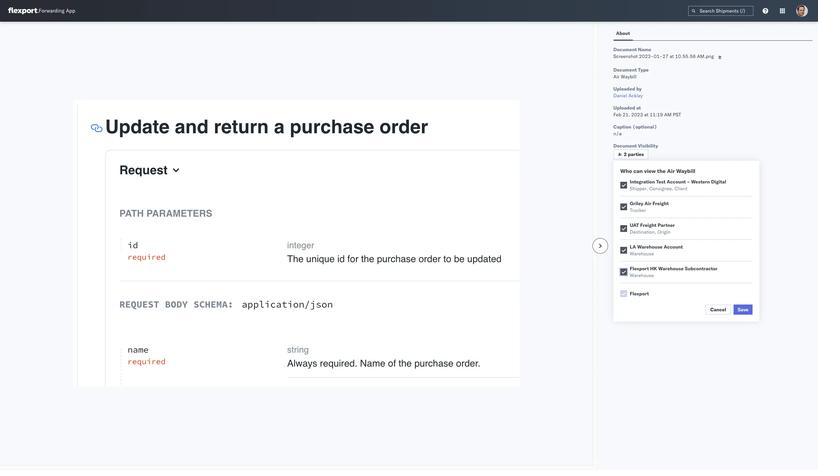 Task type: locate. For each thing, give the bounding box(es) containing it.
ackley
[[629, 93, 643, 99]]

account inside la warehouse account warehouse
[[664, 244, 683, 250]]

warehouse down destination,
[[638, 244, 663, 250]]

view
[[645, 168, 656, 174]]

document up 2
[[614, 143, 637, 149]]

at right 2023
[[645, 112, 649, 118]]

screenshot
[[614, 53, 638, 59]]

warehouse
[[638, 244, 663, 250], [630, 251, 654, 257], [659, 266, 684, 272], [630, 273, 654, 279]]

1 vertical spatial air
[[668, 168, 675, 174]]

0 vertical spatial at
[[670, 53, 674, 59]]

uploaded for feb
[[614, 105, 636, 111]]

0 horizontal spatial at
[[637, 105, 641, 111]]

1 flexport from the top
[[630, 266, 649, 272]]

air right "the" in the top right of the page
[[668, 168, 675, 174]]

2 horizontal spatial at
[[670, 53, 674, 59]]

11:19
[[650, 112, 663, 118]]

account inside integration test account - western digital shipper, consignee, client
[[667, 179, 686, 185]]

warehouse down hk
[[630, 273, 654, 279]]

freight down consignee,
[[653, 201, 669, 207]]

uploaded up daniel
[[614, 86, 636, 92]]

2 flexport from the top
[[630, 291, 649, 297]]

1 vertical spatial uploaded
[[614, 105, 636, 111]]

test
[[657, 179, 666, 185]]

griley air freight trucker
[[630, 201, 669, 213]]

uat freight partner destination, origin
[[630, 222, 675, 235]]

hk
[[651, 266, 658, 272]]

1 horizontal spatial air
[[645, 201, 652, 207]]

1 vertical spatial freight
[[641, 222, 657, 228]]

uploaded inside uploaded at feb 21, 2023 at 11:19 am pst
[[614, 105, 636, 111]]

shipper,
[[630, 186, 648, 192]]

0 vertical spatial uploaded
[[614, 86, 636, 92]]

air right griley
[[645, 201, 652, 207]]

0 vertical spatial document
[[614, 46, 637, 53]]

am
[[665, 112, 672, 118]]

(optional)
[[633, 124, 658, 130]]

waybill up uploaded by daniel ackley
[[621, 74, 637, 80]]

1 vertical spatial document
[[614, 67, 637, 73]]

2 vertical spatial air
[[645, 201, 652, 207]]

subcontractor
[[685, 266, 718, 272]]

0 horizontal spatial waybill
[[621, 74, 637, 80]]

at right 27
[[670, 53, 674, 59]]

1 vertical spatial at
[[637, 105, 641, 111]]

2 uploaded from the top
[[614, 105, 636, 111]]

freight up destination,
[[641, 222, 657, 228]]

account down origin in the right of the page
[[664, 244, 683, 250]]

21,
[[623, 112, 630, 118]]

0 vertical spatial account
[[667, 179, 686, 185]]

Search Shipments (/) text field
[[689, 6, 754, 16]]

None checkbox
[[621, 204, 628, 210], [621, 269, 628, 276], [621, 204, 628, 210], [621, 269, 628, 276]]

3 document from the top
[[614, 143, 637, 149]]

air up daniel
[[614, 74, 620, 80]]

0 vertical spatial air
[[614, 74, 620, 80]]

flexport. image
[[8, 7, 39, 14]]

western
[[692, 179, 710, 185]]

2
[[624, 151, 627, 157]]

uploaded
[[614, 86, 636, 92], [614, 105, 636, 111]]

griley
[[630, 201, 644, 207]]

save button
[[734, 305, 753, 315]]

1 vertical spatial account
[[664, 244, 683, 250]]

None checkbox
[[621, 182, 628, 189], [621, 225, 628, 232], [621, 247, 628, 254], [621, 291, 628, 297], [621, 182, 628, 189], [621, 225, 628, 232], [621, 247, 628, 254], [621, 291, 628, 297]]

account up client
[[667, 179, 686, 185]]

1 vertical spatial flexport
[[630, 291, 649, 297]]

document down screenshot
[[614, 67, 637, 73]]

who
[[621, 168, 632, 174]]

0 vertical spatial freight
[[653, 201, 669, 207]]

at
[[670, 53, 674, 59], [637, 105, 641, 111], [645, 112, 649, 118]]

2 document from the top
[[614, 67, 637, 73]]

account
[[667, 179, 686, 185], [664, 244, 683, 250]]

2 vertical spatial document
[[614, 143, 637, 149]]

flexport hk warehouse subcontractor warehouse
[[630, 266, 718, 279]]

document
[[614, 46, 637, 53], [614, 67, 637, 73], [614, 143, 637, 149]]

forwarding app link
[[8, 7, 75, 14]]

1 uploaded from the top
[[614, 86, 636, 92]]

0 vertical spatial flexport
[[630, 266, 649, 272]]

uploaded by daniel ackley
[[614, 86, 643, 99]]

waybill
[[621, 74, 637, 80], [677, 168, 696, 174]]

partner
[[658, 222, 675, 228]]

2 horizontal spatial air
[[668, 168, 675, 174]]

account for test
[[667, 179, 686, 185]]

uploaded up 21, on the right of the page
[[614, 105, 636, 111]]

waybill inside document type air waybill
[[621, 74, 637, 80]]

flexport
[[630, 266, 649, 272], [630, 291, 649, 297]]

air inside document type air waybill
[[614, 74, 620, 80]]

about
[[617, 30, 630, 36]]

waybill up "-"
[[677, 168, 696, 174]]

document inside document type air waybill
[[614, 67, 637, 73]]

1 horizontal spatial at
[[645, 112, 649, 118]]

document up screenshot
[[614, 46, 637, 53]]

uploaded inside uploaded by daniel ackley
[[614, 86, 636, 92]]

flexport inside flexport hk warehouse subcontractor warehouse
[[630, 266, 649, 272]]

0 horizontal spatial air
[[614, 74, 620, 80]]

at up 2023
[[637, 105, 641, 111]]

freight
[[653, 201, 669, 207], [641, 222, 657, 228]]

0 vertical spatial waybill
[[621, 74, 637, 80]]

1 horizontal spatial waybill
[[677, 168, 696, 174]]

the
[[658, 168, 666, 174]]

am.png
[[697, 53, 714, 59]]

air
[[614, 74, 620, 80], [668, 168, 675, 174], [645, 201, 652, 207]]

2023
[[632, 112, 643, 118]]

1 document from the top
[[614, 46, 637, 53]]



Task type: vqa. For each thing, say whether or not it's contained in the screenshot.


Task type: describe. For each thing, give the bounding box(es) containing it.
document for document type air waybill
[[614, 67, 637, 73]]

who can view the air waybill
[[621, 168, 696, 174]]

client
[[675, 186, 688, 192]]

-
[[687, 179, 690, 185]]

visibility
[[638, 143, 659, 149]]

2 parties
[[624, 151, 644, 157]]

name
[[638, 46, 652, 53]]

daniel
[[614, 93, 628, 99]]

flexport for flexport hk warehouse subcontractor warehouse
[[630, 266, 649, 272]]

warehouse down la
[[630, 251, 654, 257]]

about button
[[614, 27, 633, 40]]

la warehouse account warehouse
[[630, 244, 683, 257]]

uploaded at feb 21, 2023 at 11:19 am pst
[[614, 105, 682, 118]]

caption (optional) n/a
[[614, 124, 658, 137]]

cancel
[[711, 307, 727, 313]]

document for document visibility
[[614, 143, 637, 149]]

caption
[[614, 124, 632, 130]]

document name
[[614, 46, 652, 53]]

la
[[630, 244, 636, 250]]

destination,
[[630, 229, 657, 235]]

document visibility
[[614, 143, 659, 149]]

1 vertical spatial waybill
[[677, 168, 696, 174]]

save
[[738, 307, 749, 313]]

uat
[[630, 222, 639, 228]]

feb
[[614, 112, 622, 118]]

type
[[638, 67, 649, 73]]

account for warehouse
[[664, 244, 683, 250]]

forwarding
[[39, 8, 65, 14]]

2 parties button
[[614, 149, 649, 160]]

flexport for flexport
[[630, 291, 649, 297]]

01-
[[654, 53, 663, 59]]

pst
[[673, 112, 682, 118]]

2023-
[[639, 53, 654, 59]]

document for document name
[[614, 46, 637, 53]]

uploaded for daniel
[[614, 86, 636, 92]]

can
[[634, 168, 643, 174]]

screenshot 2023-01-27 at 10.55.56 am.png
[[614, 53, 714, 59]]

freight inside uat freight partner destination, origin
[[641, 222, 657, 228]]

air inside 'griley air freight trucker'
[[645, 201, 652, 207]]

air waybill image
[[73, 100, 520, 387]]

trucker
[[630, 207, 646, 213]]

10.55.56
[[676, 53, 696, 59]]

integration test account - western digital shipper, consignee, client
[[630, 179, 727, 192]]

warehouse right hk
[[659, 266, 684, 272]]

document type air waybill
[[614, 67, 649, 80]]

2 vertical spatial at
[[645, 112, 649, 118]]

freight inside 'griley air freight trucker'
[[653, 201, 669, 207]]

by
[[637, 86, 642, 92]]

origin
[[658, 229, 671, 235]]

integration
[[630, 179, 655, 185]]

27
[[663, 53, 669, 59]]

app
[[66, 8, 75, 14]]

cancel button
[[706, 305, 731, 315]]

digital
[[712, 179, 727, 185]]

forwarding app
[[39, 8, 75, 14]]

parties
[[628, 151, 644, 157]]

n/a
[[614, 131, 622, 137]]

consignee,
[[650, 186, 674, 192]]



